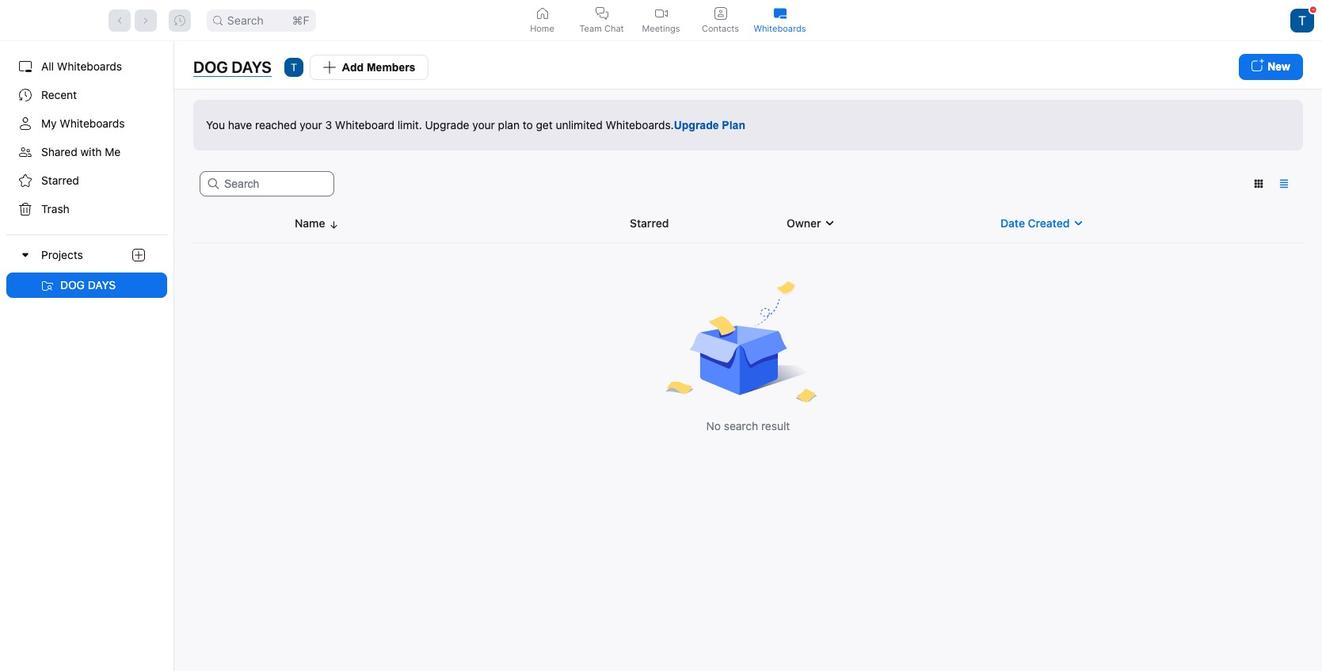 Task type: locate. For each thing, give the bounding box(es) containing it.
profile contact image
[[714, 7, 727, 19]]

team chat button
[[572, 0, 632, 40]]

search
[[227, 13, 264, 27]]

avatar image
[[1291, 8, 1315, 32]]

whiteboards button
[[750, 0, 810, 40]]

do not disturb image
[[1311, 6, 1317, 12]]

magnifier image
[[213, 15, 223, 25]]

magnifier image
[[213, 15, 223, 25]]

video on image
[[655, 7, 668, 19], [655, 7, 668, 19]]

meetings
[[642, 23, 680, 34]]

whiteboard small image
[[774, 7, 786, 19], [774, 7, 786, 19]]

home
[[530, 23, 555, 34]]

whiteboards
[[754, 23, 806, 34]]

profile contact image
[[714, 7, 727, 19]]

tab list
[[513, 0, 810, 40]]

team chat
[[580, 23, 624, 34]]

team chat image
[[596, 7, 608, 19]]

tab list containing home
[[513, 0, 810, 40]]

team
[[580, 23, 602, 34]]



Task type: vqa. For each thing, say whether or not it's contained in the screenshot.
banner
no



Task type: describe. For each thing, give the bounding box(es) containing it.
meetings button
[[632, 0, 691, 40]]

contacts button
[[691, 0, 750, 40]]

home small image
[[536, 7, 549, 19]]

home small image
[[536, 7, 549, 19]]

team chat image
[[596, 7, 608, 19]]

⌘f
[[292, 13, 310, 27]]

home button
[[513, 0, 572, 40]]

do not disturb image
[[1311, 6, 1317, 12]]

contacts
[[702, 23, 739, 34]]

chat
[[605, 23, 624, 34]]



